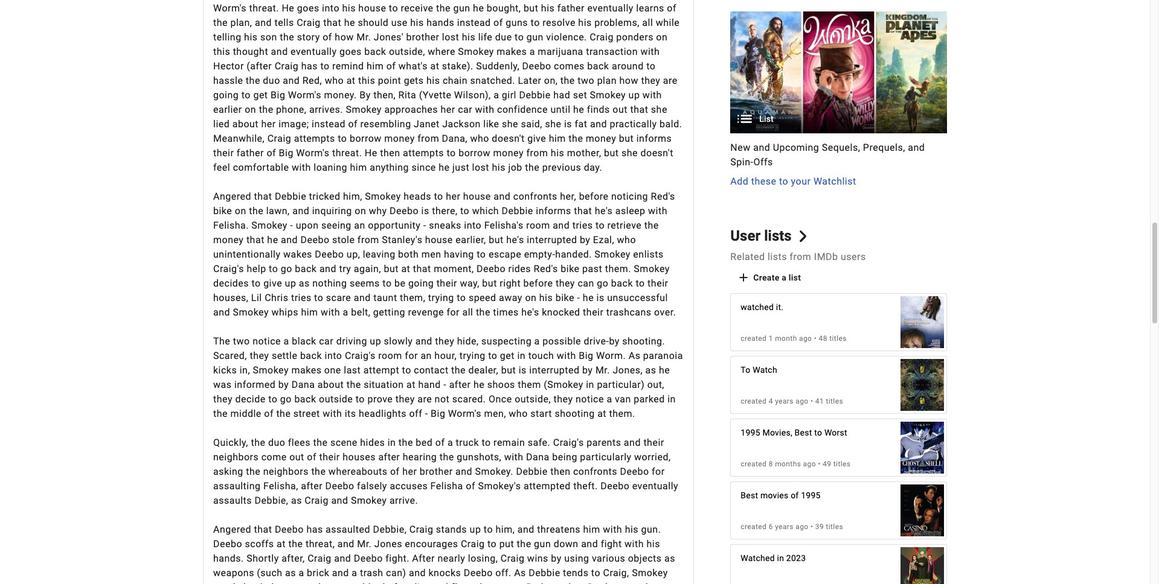 Task type: vqa. For each thing, say whether or not it's contained in the screenshot.
launch inline icon
no



Task type: locate. For each thing, give the bounding box(es) containing it.
room inside angered that debbie tricked him, smokey heads to her house and confronts her, before noticing red's bike on the lawn, and inquiring on why deebo is there, to which debbie informs that he's asleep with felisha. smokey - upon seeing an opportunity - sneaks into felisha's room and tries to retrieve the money that he and deebo stole from stanley's house earlier, but he's interrupted by ezal, who unintentionally wakes deebo up, leaving both men having to escape empty-handed. smokey enlists craig's help to go back and try again, but at that moment, deebo rides red's bike past them. smokey decides to give up as nothing seems to be going their way, but right before they can go back to their houses, lil chris tries to scare and taunt them, trying to speed away on his bike - he is unsuccessful and smokey whips him with a belt, getting revenge for all the times he's knocked their trashcans over.
[[526, 220, 550, 231]]

1 vertical spatial bike
[[561, 263, 580, 275]]

angered inside the angered that deebo has assaulted debbie, craig stands up to him, and threatens him with his gun. deebo scoffs at the threat, and mr. jones encourages craig to put the gun down and fight with his hands. shortly after, craig and deebo fight. after nearly losing, craig wins by using various objects as weapons (such as a brick and a trash can) and knocks deebo off. as debbie tends to craig, smokey steals back the money he was robbed of earlier and flees the scene. red punches deebo to make
[[213, 524, 251, 536]]

was left robbed
[[332, 582, 351, 585]]

trying down hide,
[[459, 350, 485, 362]]

unintentionally
[[213, 249, 281, 260]]

and up upon
[[292, 205, 309, 217]]

0 vertical spatial dana
[[292, 379, 315, 391]]

craig's up the being
[[553, 437, 584, 449]]

1 horizontal spatial is
[[519, 365, 527, 376]]

0 horizontal spatial on
[[235, 205, 246, 217]]

at inside angered that debbie tricked him, smokey heads to her house and confronts her, before noticing red's bike on the lawn, and inquiring on why deebo is there, to which debbie informs that he's asleep with felisha. smokey - upon seeing an opportunity - sneaks into felisha's room and tries to retrieve the money that he and deebo stole from stanley's house earlier, but he's interrupted by ezal, who unintentionally wakes deebo up, leaving both men having to escape empty-handed. smokey enlists craig's help to go back and try again, but at that moment, deebo rides red's bike past them. smokey decides to give up as nothing seems to be going their way, but right before they can go back to their houses, lil chris tries to scare and taunt them, trying to speed away on his bike - he is unsuccessful and smokey whips him with a belt, getting revenge for all the times he's knocked their trashcans over.
[[401, 263, 410, 275]]

• for 1995 movies, best to worst
[[818, 460, 821, 469]]

as inside quickly, the duo flees the scene hides in the bed of a truck to remain safe. craig's parents and their neighbors come out of their houses after hearing the gunshots, with dana being particularly worried, asking the neighbors the whereabouts of her brother and smokey. debbie then confronts deebo for assaulting felisha, after deebo falsely accuses felisha of smokey's attempted theft. deebo eventually assaults debbie, as craig and smokey arrive.
[[291, 495, 302, 507]]

ago for movies
[[796, 523, 808, 532]]

room
[[526, 220, 550, 231], [378, 350, 402, 362]]

a left trash
[[352, 568, 357, 579]]

0 horizontal spatial after
[[301, 481, 323, 492]]

1 vertical spatial 1995
[[801, 491, 821, 501]]

0 horizontal spatial dana
[[292, 379, 315, 391]]

fight.
[[385, 553, 409, 565]]

bike up felisha.
[[213, 205, 232, 217]]

titles right 48
[[829, 335, 847, 343]]

lists up create a list
[[768, 251, 787, 263]]

empty-
[[524, 249, 555, 260]]

down
[[554, 539, 578, 550]]

as
[[299, 278, 310, 289], [645, 365, 656, 376], [291, 495, 302, 507], [664, 553, 675, 565], [285, 568, 296, 579]]

back up unsuccessful in the right of the page
[[611, 278, 633, 289]]

0 horizontal spatial her
[[402, 466, 417, 478]]

craig's up decides
[[213, 263, 244, 275]]

1 horizontal spatial craig's
[[345, 350, 376, 362]]

debbie, up jones
[[373, 524, 407, 536]]

lawn,
[[266, 205, 290, 217]]

upon
[[296, 220, 319, 231]]

but up speed
[[482, 278, 497, 289]]

the down asleep
[[644, 220, 659, 231]]

2 horizontal spatial is
[[596, 292, 604, 304]]

your
[[791, 176, 811, 187]]

2 vertical spatial his
[[647, 539, 660, 550]]

created for watched
[[741, 335, 767, 343]]

from
[[357, 234, 379, 246], [790, 251, 811, 263]]

group containing new and upcoming sequels, prequels, and spin-offs
[[730, 12, 947, 189]]

•
[[814, 335, 817, 343], [811, 397, 813, 406], [818, 460, 821, 469], [811, 523, 813, 532]]

there,
[[432, 205, 458, 217]]

particularly
[[580, 452, 632, 463]]

quickly,
[[213, 437, 248, 449]]

whereabouts
[[328, 466, 387, 478]]

debbie, inside quickly, the duo flees the scene hides in the bed of a truck to remain safe. craig's parents and their neighbors come out of their houses after hearing the gunshots, with dana being particularly worried, asking the neighbors the whereabouts of her brother and smokey. debbie then confronts deebo for assaulting felisha, after deebo falsely accuses felisha of smokey's attempted theft. deebo eventually assaults debbie, as craig and smokey arrive.
[[255, 495, 288, 507]]

debbie, down felisha,
[[255, 495, 288, 507]]

they
[[556, 278, 575, 289], [435, 336, 454, 347], [250, 350, 269, 362], [213, 394, 233, 405], [395, 394, 415, 405], [554, 394, 573, 405]]

list group
[[730, 12, 947, 134]]

of
[[264, 408, 274, 420], [435, 437, 445, 449], [307, 452, 316, 463], [390, 466, 400, 478], [466, 481, 475, 492], [791, 491, 799, 501], [388, 582, 397, 585]]

of inside the two notice a black car driving up slowly and they hide, suspecting a possible drive-by shooting. scared, they settle back into craig's room for an hour, trying to get in touch with big worm. as paranoia kicks in, smokey makes one last attempt to contact the dealer, but is interrupted by mr. jones, as he was informed by dana about the situation at hand - after he shoos them (smokey in particular) out, they decide to go back outside to prove they are not scared. once outside, they notice a van parked in the middle of the street with its headlights off - big worm's men, who start shooting at them.
[[264, 408, 274, 420]]

list link
[[730, 12, 947, 134]]

0 vertical spatial tries
[[572, 220, 593, 231]]

1 horizontal spatial into
[[464, 220, 481, 231]]

0 vertical spatial debbie,
[[255, 495, 288, 507]]

0 horizontal spatial an
[[354, 220, 365, 231]]

add these to your watchlist
[[730, 176, 856, 187]]

created for to
[[741, 397, 767, 406]]

their
[[436, 278, 457, 289], [648, 278, 668, 289], [583, 307, 604, 318], [643, 437, 664, 449], [319, 452, 340, 463]]

1 vertical spatial as
[[514, 568, 526, 579]]

of up 'accuses'
[[390, 466, 400, 478]]

to left put
[[487, 539, 497, 550]]

can)
[[386, 568, 406, 579]]

jim carrey and kate winslet in eternal sunshine of the spotless mind (2004) image
[[901, 290, 944, 355]]

of down the can)
[[388, 582, 397, 585]]

best left movies on the bottom right of page
[[741, 491, 758, 501]]

with down possible
[[557, 350, 576, 362]]

0 vertical spatial big
[[579, 350, 593, 362]]

2 horizontal spatial his
[[647, 539, 660, 550]]

for inside the two notice a black car driving up slowly and they hide, suspecting a possible drive-by shooting. scared, they settle back into craig's room for an hour, trying to get in touch with big worm. as paranoia kicks in, smokey makes one last attempt to contact the dealer, but is interrupted by mr. jones, as he was informed by dana about the situation at hand - after he shoos them (smokey in particular) out, they decide to go back outside to prove they are not scared. once outside, they notice a van parked in the middle of the street with its headlights off - big worm's men, who start shooting at them.
[[405, 350, 418, 362]]

punches
[[546, 582, 585, 585]]

belt,
[[351, 307, 370, 318]]

and right slowly
[[415, 336, 432, 347]]

1 vertical spatial neighbors
[[263, 466, 309, 478]]

titles for 1995 movies, best to worst
[[833, 460, 851, 469]]

craig down threat,
[[308, 553, 331, 565]]

-
[[290, 220, 293, 231], [423, 220, 426, 231], [577, 292, 580, 304], [443, 379, 446, 391], [425, 408, 428, 420]]

1 horizontal spatial her
[[446, 191, 460, 202]]

an inside the two notice a black car driving up slowly and they hide, suspecting a possible drive-by shooting. scared, they settle back into craig's room for an hour, trying to get in touch with big worm. as paranoia kicks in, smokey makes one last attempt to contact the dealer, but is interrupted by mr. jones, as he was informed by dana about the situation at hand - after he shoos them (smokey in particular) out, they decide to go back outside to prove they are not scared. once outside, they notice a van parked in the middle of the street with its headlights off - big worm's men, who start shooting at them.
[[421, 350, 432, 362]]

0 vertical spatial him
[[301, 307, 318, 318]]

dana down makes on the bottom left of page
[[292, 379, 315, 391]]

2 vertical spatial for
[[652, 466, 665, 478]]

deebo left has
[[275, 524, 304, 536]]

by down down
[[551, 553, 562, 565]]

in right hides
[[388, 437, 396, 449]]

group
[[730, 12, 947, 189]]

steve martin, martin short, and selena gomez in only murders in the building (2021) image
[[901, 542, 944, 585]]

robert de niro, sharon stone, and joe pesci in casino (1995) image
[[901, 479, 944, 543]]

0 vertical spatial before
[[579, 191, 609, 202]]

to up unsuccessful in the right of the page
[[636, 278, 645, 289]]

created 1 month ago • 48 titles
[[741, 335, 847, 343]]

2 horizontal spatial up
[[470, 524, 481, 536]]

1 vertical spatial into
[[325, 350, 342, 362]]

0 horizontal spatial as
[[514, 568, 526, 579]]

1 horizontal spatial trying
[[459, 350, 485, 362]]

2 created from the top
[[741, 397, 767, 406]]

1 vertical spatial go
[[597, 278, 608, 289]]

times
[[493, 307, 519, 318]]

created left 4 on the bottom right of page
[[741, 397, 767, 406]]

him, up inquiring
[[343, 191, 362, 202]]

0 horizontal spatial red's
[[534, 263, 558, 275]]

dealer,
[[468, 365, 498, 376]]

suspecting
[[481, 336, 532, 347]]

related lists from imdb users
[[730, 251, 866, 263]]

1 horizontal spatial debbie,
[[373, 524, 407, 536]]

list
[[789, 273, 801, 283]]

• left 39
[[811, 523, 813, 532]]

moment,
[[434, 263, 474, 275]]

0 horizontal spatial debbie,
[[255, 495, 288, 507]]

quickly, the duo flees the scene hides in the bed of a truck to remain safe. craig's parents and their neighbors come out of their houses after hearing the gunshots, with dana being particularly worried, asking the neighbors the whereabouts of her brother and smokey. debbie then confronts deebo for assaulting felisha, after deebo falsely accuses felisha of smokey's attempted theft. deebo eventually assaults debbie, as craig and smokey arrive.
[[213, 437, 678, 507]]

craig's inside angered that debbie tricked him, smokey heads to her house and confronts her, before noticing red's bike on the lawn, and inquiring on why deebo is there, to which debbie informs that he's asleep with felisha. smokey - upon seeing an opportunity - sneaks into felisha's room and tries to retrieve the money that he and deebo stole from stanley's house earlier, but he's interrupted by ezal, who unintentionally wakes deebo up, leaving both men having to escape empty-handed. smokey enlists craig's help to go back and try again, but at that moment, deebo rides red's bike past them. smokey decides to give up as nothing seems to be going their way, but right before they can go back to their houses, lil chris tries to scare and taunt them, trying to speed away on his bike - he is unsuccessful and smokey whips him with a belt, getting revenge for all the times he's knocked their trashcans over.
[[213, 263, 244, 275]]

movies,
[[763, 428, 792, 438]]

1 created from the top
[[741, 335, 767, 343]]

a inside angered that debbie tricked him, smokey heads to her house and confronts her, before noticing red's bike on the lawn, and inquiring on why deebo is there, to which debbie informs that he's asleep with felisha. smokey - upon seeing an opportunity - sneaks into felisha's room and tries to retrieve the money that he and deebo stole from stanley's house earlier, but he's interrupted by ezal, who unintentionally wakes deebo up, leaving both men having to escape empty-handed. smokey enlists craig's help to go back and try again, but at that moment, deebo rides red's bike past them. smokey decides to give up as nothing seems to be going their way, but right before they can go back to their houses, lil chris tries to scare and taunt them, trying to speed away on his bike - he is unsuccessful and smokey whips him with a belt, getting revenge for all the times he's knocked their trashcans over.
[[343, 307, 348, 318]]

the down last
[[346, 379, 361, 391]]

up
[[285, 278, 296, 289], [370, 336, 381, 347], [470, 524, 481, 536]]

0 horizontal spatial him,
[[343, 191, 362, 202]]

he's
[[595, 205, 613, 217], [506, 234, 524, 246], [521, 307, 539, 318]]

1 vertical spatial notice
[[576, 394, 604, 405]]

after up scared.
[[449, 379, 471, 391]]

1 vertical spatial before
[[523, 278, 553, 289]]

interrupted inside angered that debbie tricked him, smokey heads to her house and confronts her, before noticing red's bike on the lawn, and inquiring on why deebo is there, to which debbie informs that he's asleep with felisha. smokey - upon seeing an opportunity - sneaks into felisha's room and tries to retrieve the money that he and deebo stole from stanley's house earlier, but he's interrupted by ezal, who unintentionally wakes deebo up, leaving both men having to escape empty-handed. smokey enlists craig's help to go back and try again, but at that moment, deebo rides red's bike past them. smokey decides to give up as nothing seems to be going their way, but right before they can go back to their houses, lil chris tries to scare and taunt them, trying to speed away on his bike - he is unsuccessful and smokey whips him with a belt, getting revenge for all the times he's knocked their trashcans over.
[[527, 234, 577, 246]]

the
[[249, 205, 263, 217], [644, 220, 659, 231], [476, 307, 490, 318], [451, 365, 466, 376], [346, 379, 361, 391], [213, 408, 228, 420], [276, 408, 291, 420], [251, 437, 265, 449], [313, 437, 328, 449], [399, 437, 413, 449], [440, 452, 454, 463], [246, 466, 260, 478], [311, 466, 326, 478], [288, 539, 303, 550], [517, 539, 531, 550], [268, 582, 283, 585], [476, 582, 491, 585]]

notice up shooting
[[576, 394, 604, 405]]

titles for best movies of 1995
[[826, 523, 843, 532]]

1 horizontal spatial who
[[617, 234, 636, 246]]

0 vertical spatial he's
[[595, 205, 613, 217]]

1 vertical spatial him
[[583, 524, 600, 536]]

scoffs
[[245, 539, 274, 550]]

craig's inside quickly, the duo flees the scene hides in the bed of a truck to remain safe. craig's parents and their neighbors come out of their houses after hearing the gunshots, with dana being particularly worried, asking the neighbors the whereabouts of her brother and smokey. debbie then confronts deebo for assaulting felisha, after deebo falsely accuses felisha of smokey's attempted theft. deebo eventually assaults debbie, as craig and smokey arrive.
[[553, 437, 584, 449]]

asleep
[[615, 205, 645, 217]]

0 vertical spatial into
[[464, 220, 481, 231]]

worst
[[824, 428, 847, 438]]

1 horizontal spatial mr.
[[595, 365, 610, 376]]

chris
[[265, 292, 288, 304]]

2 horizontal spatial on
[[525, 292, 537, 304]]

created for best
[[741, 523, 767, 532]]

0 horizontal spatial from
[[357, 234, 379, 246]]

big
[[579, 350, 593, 362], [431, 408, 445, 420]]

room down slowly
[[378, 350, 402, 362]]

the left duo
[[251, 437, 265, 449]]

1 horizontal spatial before
[[579, 191, 609, 202]]

go inside the two notice a black car driving up slowly and they hide, suspecting a possible drive-by shooting. scared, they settle back into craig's room for an hour, trying to get in touch with big worm. as paranoia kicks in, smokey makes one last attempt to contact the dealer, but is interrupted by mr. jones, as he was informed by dana about the situation at hand - after he shoos them (smokey in particular) out, they decide to go back outside to prove they are not scared. once outside, they notice a van parked in the middle of the street with its headlights off - big worm's men, who start shooting at them.
[[280, 394, 292, 405]]

red's
[[651, 191, 675, 202], [534, 263, 558, 275]]

seeing
[[321, 220, 351, 231]]

put
[[499, 539, 514, 550]]

opportunity
[[368, 220, 421, 231]]

1 vertical spatial dana
[[526, 452, 550, 463]]

in inside quickly, the duo flees the scene hides in the bed of a truck to remain safe. craig's parents and their neighbors come out of their houses after hearing the gunshots, with dana being particularly worried, asking the neighbors the whereabouts of her brother and smokey. debbie then confronts deebo for assaulting felisha, after deebo falsely accuses felisha of smokey's attempted theft. deebo eventually assaults debbie, as craig and smokey arrive.
[[388, 437, 396, 449]]

• for watched it.
[[814, 335, 817, 343]]

for inside quickly, the duo flees the scene hides in the bed of a truck to remain safe. craig's parents and their neighbors come out of their houses after hearing the gunshots, with dana being particularly worried, asking the neighbors the whereabouts of her brother and smokey. debbie then confronts deebo for assaulting felisha, after deebo falsely accuses felisha of smokey's attempted theft. deebo eventually assaults debbie, as craig and smokey arrive.
[[652, 466, 665, 478]]

1 horizontal spatial after
[[378, 452, 400, 463]]

ago left 49
[[803, 460, 816, 469]]

years for movies
[[775, 523, 794, 532]]

can
[[578, 278, 594, 289]]

smokey.
[[475, 466, 513, 478]]

his inside angered that debbie tricked him, smokey heads to her house and confronts her, before noticing red's bike on the lawn, and inquiring on why deebo is there, to which debbie informs that he's asleep with felisha. smokey - upon seeing an opportunity - sneaks into felisha's room and tries to retrieve the money that he and deebo stole from stanley's house earlier, but he's interrupted by ezal, who unintentionally wakes deebo up, leaving both men having to escape empty-handed. smokey enlists craig's help to go back and try again, but at that moment, deebo rides red's bike past them. smokey decides to give up as nothing seems to be going their way, but right before they can go back to their houses, lil chris tries to scare and taunt them, trying to speed away on his bike - he is unsuccessful and smokey whips him with a belt, getting revenge for all the times he's knocked their trashcans over.
[[539, 292, 553, 304]]

kicks
[[213, 365, 237, 376]]

0 horizontal spatial his
[[539, 292, 553, 304]]

0 vertical spatial up
[[285, 278, 296, 289]]

the left street
[[276, 408, 291, 420]]

1 years from the top
[[775, 397, 794, 406]]

1 vertical spatial craig's
[[345, 350, 376, 362]]

deebo down whereabouts
[[325, 481, 354, 492]]

before down rides
[[523, 278, 553, 289]]

them. inside angered that debbie tricked him, smokey heads to her house and confronts her, before noticing red's bike on the lawn, and inquiring on why deebo is there, to which debbie informs that he's asleep with felisha. smokey - upon seeing an opportunity - sneaks into felisha's room and tries to retrieve the money that he and deebo stole from stanley's house earlier, but he's interrupted by ezal, who unintentionally wakes deebo up, leaving both men having to escape empty-handed. smokey enlists craig's help to go back and try again, but at that moment, deebo rides red's bike past them. smokey decides to give up as nothing seems to be going their way, but right before they can go back to their houses, lil chris tries to scare and taunt them, trying to speed away on his bike - he is unsuccessful and smokey whips him with a belt, getting revenge for all the times he's knocked their trashcans over.
[[605, 263, 631, 275]]

to inside "button"
[[779, 176, 788, 187]]

informed
[[234, 379, 276, 391]]

street
[[293, 408, 320, 420]]

but up be
[[384, 263, 399, 275]]

1 vertical spatial mr.
[[357, 539, 372, 550]]

to up ezal,
[[595, 220, 605, 231]]

0 horizontal spatial up
[[285, 278, 296, 289]]

2 years from the top
[[775, 523, 794, 532]]

0 vertical spatial notice
[[253, 336, 281, 347]]

into inside the two notice a black car driving up slowly and they hide, suspecting a possible drive-by shooting. scared, they settle back into craig's room for an hour, trying to get in touch with big worm. as paranoia kicks in, smokey makes one last attempt to contact the dealer, but is interrupted by mr. jones, as he was informed by dana about the situation at hand - after he shoos them (smokey in particular) out, they decide to go back outside to prove they are not scared. once outside, they notice a van parked in the middle of the street with its headlights off - big worm's men, who start shooting at them.
[[325, 350, 342, 362]]

up inside the angered that deebo has assaulted debbie, craig stands up to him, and threatens him with his gun. deebo scoffs at the threat, and mr. jones encourages craig to put the gun down and fight with his hands. shortly after, craig and deebo fight. after nearly losing, craig wins by using various objects as weapons (such as a brick and a trash can) and knocks deebo off. as debbie tends to craig, smokey steals back the money he was robbed of earlier and flees the scene. red punches deebo to make
[[470, 524, 481, 536]]

help
[[247, 263, 266, 275]]

confronts inside angered that debbie tricked him, smokey heads to her house and confronts her, before noticing red's bike on the lawn, and inquiring on why deebo is there, to which debbie informs that he's asleep with felisha. smokey - upon seeing an opportunity - sneaks into felisha's room and tries to retrieve the money that he and deebo stole from stanley's house earlier, but he's interrupted by ezal, who unintentionally wakes deebo up, leaving both men having to escape empty-handed. smokey enlists craig's help to go back and try again, but at that moment, deebo rides red's bike past them. smokey decides to give up as nothing seems to be going their way, but right before they can go back to their houses, lil chris tries to scare and taunt them, trying to speed away on his bike - he is unsuccessful and smokey whips him with a belt, getting revenge for all the times he's knocked their trashcans over.
[[513, 191, 557, 202]]

0 horizontal spatial trying
[[428, 292, 454, 304]]

2 horizontal spatial after
[[449, 379, 471, 391]]

angered inside angered that debbie tricked him, smokey heads to her house and confronts her, before noticing red's bike on the lawn, and inquiring on why deebo is there, to which debbie informs that he's asleep with felisha. smokey - upon seeing an opportunity - sneaks into felisha's room and tries to retrieve the money that he and deebo stole from stanley's house earlier, but he's interrupted by ezal, who unintentionally wakes deebo up, leaving both men having to escape empty-handed. smokey enlists craig's help to go back and try again, but at that moment, deebo rides red's bike past them. smokey decides to give up as nothing seems to be going their way, but right before they can go back to their houses, lil chris tries to scare and taunt them, trying to speed away on his bike - he is unsuccessful and smokey whips him with a belt, getting revenge for all the times he's knocked their trashcans over.
[[213, 191, 251, 202]]

his
[[539, 292, 553, 304], [625, 524, 638, 536], [647, 539, 660, 550]]

0 vertical spatial who
[[617, 234, 636, 246]]

0 vertical spatial red's
[[651, 191, 675, 202]]

1 vertical spatial tries
[[291, 292, 311, 304]]

middle
[[230, 408, 261, 420]]

2 vertical spatial after
[[301, 481, 323, 492]]

worried,
[[634, 452, 671, 463]]

red
[[526, 582, 544, 585]]

0 vertical spatial for
[[447, 307, 460, 318]]

0 horizontal spatial him
[[301, 307, 318, 318]]

with down remain
[[504, 452, 523, 463]]

2 angered from the top
[[213, 524, 251, 536]]

1 vertical spatial flees
[[451, 582, 474, 585]]

they inside angered that debbie tricked him, smokey heads to her house and confronts her, before noticing red's bike on the lawn, and inquiring on why deebo is there, to which debbie informs that he's asleep with felisha. smokey - upon seeing an opportunity - sneaks into felisha's room and tries to retrieve the money that he and deebo stole from stanley's house earlier, but he's interrupted by ezal, who unintentionally wakes deebo up, leaving both men having to escape empty-handed. smokey enlists craig's help to go back and try again, but at that moment, deebo rides red's bike past them. smokey decides to give up as nothing seems to be going their way, but right before they can go back to their houses, lil chris tries to scare and taunt them, trying to speed away on his bike - he is unsuccessful and smokey whips him with a belt, getting revenge for all the times he's knocked their trashcans over.
[[556, 278, 575, 289]]

getting
[[373, 307, 405, 318]]

go down wakes
[[281, 263, 292, 275]]

who down retrieve in the top right of the page
[[617, 234, 636, 246]]

0 vertical spatial room
[[526, 220, 550, 231]]

2 vertical spatial craig's
[[553, 437, 584, 449]]

1 vertical spatial was
[[332, 582, 351, 585]]

his up knocked
[[539, 292, 553, 304]]

houses,
[[213, 292, 248, 304]]

1 angered from the top
[[213, 191, 251, 202]]

that up scoffs
[[254, 524, 272, 536]]

mr.
[[595, 365, 610, 376], [357, 539, 372, 550]]

particular)
[[597, 379, 645, 391]]

nearly
[[438, 553, 465, 565]]

tries up the "whips"
[[291, 292, 311, 304]]

0 horizontal spatial mr.
[[357, 539, 372, 550]]

back up street
[[294, 394, 316, 405]]

confronts up informs
[[513, 191, 557, 202]]

craig up has
[[305, 495, 329, 507]]

bed
[[416, 437, 433, 449]]

created 6 years ago • 39 titles
[[741, 523, 843, 532]]

chevron right inline image
[[797, 231, 809, 242]]

• left 48
[[814, 335, 817, 343]]

scare
[[326, 292, 351, 304]]

debbie, inside the angered that deebo has assaulted debbie, craig stands up to him, and threatens him with his gun. deebo scoffs at the threat, and mr. jones encourages craig to put the gun down and fight with his hands. shortly after, craig and deebo fight. after nearly losing, craig wins by using various objects as weapons (such as a brick and a trash can) and knocks deebo off. as debbie tends to craig, smokey steals back the money he was robbed of earlier and flees the scene. red punches deebo to make
[[373, 524, 407, 536]]

who inside angered that debbie tricked him, smokey heads to her house and confronts her, before noticing red's bike on the lawn, and inquiring on why deebo is there, to which debbie informs that he's asleep with felisha. smokey - upon seeing an opportunity - sneaks into felisha's room and tries to retrieve the money that he and deebo stole from stanley's house earlier, but he's interrupted by ezal, who unintentionally wakes deebo up, leaving both men having to escape empty-handed. smokey enlists craig's help to go back and try again, but at that moment, deebo rides red's bike past them. smokey decides to give up as nothing seems to be going their way, but right before they can go back to their houses, lil chris tries to scare and taunt them, trying to speed away on his bike - he is unsuccessful and smokey whips him with a belt, getting revenge for all the times he's knocked their trashcans over.
[[617, 234, 636, 246]]

angered for on
[[213, 191, 251, 202]]

him, up put
[[496, 524, 515, 536]]

add image
[[736, 271, 751, 285]]

back up makes on the bottom left of page
[[300, 350, 322, 362]]

that up unintentionally
[[246, 234, 264, 246]]

her
[[446, 191, 460, 202], [402, 466, 417, 478]]

before
[[579, 191, 609, 202], [523, 278, 553, 289]]

but inside the two notice a black car driving up slowly and they hide, suspecting a possible drive-by shooting. scared, they settle back into craig's room for an hour, trying to get in touch with big worm. as paranoia kicks in, smokey makes one last attempt to contact the dealer, but is interrupted by mr. jones, as he was informed by dana about the situation at hand - after he shoos them (smokey in particular) out, they decide to go back outside to prove they are not scared. once outside, they notice a van parked in the middle of the street with its headlights off - big worm's men, who start shooting at them.
[[501, 365, 516, 376]]

for down slowly
[[405, 350, 418, 362]]

1 vertical spatial him,
[[496, 524, 515, 536]]

1 vertical spatial from
[[790, 251, 811, 263]]

outside,
[[515, 394, 551, 405]]

the up assaulting
[[246, 466, 260, 478]]

1 horizontal spatial 1995
[[801, 491, 821, 501]]

go right can
[[597, 278, 608, 289]]

sneaks
[[429, 220, 461, 231]]

0 vertical spatial flees
[[288, 437, 310, 449]]

ago left 39
[[796, 523, 808, 532]]

the down (such
[[268, 582, 283, 585]]

created left 6 on the bottom right
[[741, 523, 767, 532]]

again,
[[354, 263, 381, 275]]

deebo down craig,
[[588, 582, 617, 585]]

1995
[[741, 428, 760, 438], [801, 491, 821, 501]]

house
[[463, 191, 491, 202], [425, 234, 453, 246]]

and up offs
[[753, 142, 770, 154]]

debbie inside quickly, the duo flees the scene hides in the bed of a truck to remain safe. craig's parents and their neighbors come out of their houses after hearing the gunshots, with dana being particularly worried, asking the neighbors the whereabouts of her brother and smokey. debbie then confronts deebo for assaulting felisha, after deebo falsely accuses felisha of smokey's attempted theft. deebo eventually assaults debbie, as craig and smokey arrive.
[[516, 466, 548, 478]]

red's down empty-
[[534, 263, 558, 275]]

1995 up 39
[[801, 491, 821, 501]]

1 vertical spatial red's
[[534, 263, 558, 275]]

driving
[[336, 336, 367, 347]]

2 vertical spatial is
[[519, 365, 527, 376]]

3 created from the top
[[741, 460, 767, 469]]

1 vertical spatial is
[[596, 292, 604, 304]]

0 vertical spatial lists
[[764, 228, 792, 245]]

red's right noticing at the top of page
[[651, 191, 675, 202]]

stanley's
[[382, 234, 422, 246]]

created for 1995
[[741, 460, 767, 469]]

unsuccessful
[[607, 292, 668, 304]]

spin-
[[730, 157, 753, 168]]

he down paranoia
[[659, 365, 670, 376]]

confronts inside quickly, the duo flees the scene hides in the bed of a truck to remain safe. craig's parents and their neighbors come out of their houses after hearing the gunshots, with dana being particularly worried, asking the neighbors the whereabouts of her brother and smokey. debbie then confronts deebo for assaulting felisha, after deebo falsely accuses felisha of smokey's attempted theft. deebo eventually assaults debbie, as craig and smokey arrive.
[[573, 466, 617, 478]]

0 horizontal spatial house
[[425, 234, 453, 246]]

them. inside the two notice a black car driving up slowly and they hide, suspecting a possible drive-by shooting. scared, they settle back into craig's room for an hour, trying to get in touch with big worm. as paranoia kicks in, smokey makes one last attempt to contact the dealer, but is interrupted by mr. jones, as he was informed by dana about the situation at hand - after he shoos them (smokey in particular) out, they decide to go back outside to prove they are not scared. once outside, they notice a van parked in the middle of the street with its headlights off - big worm's men, who start shooting at them.
[[609, 408, 635, 420]]

with inside quickly, the duo flees the scene hides in the bed of a truck to remain safe. craig's parents and their neighbors come out of their houses after hearing the gunshots, with dana being particularly worried, asking the neighbors the whereabouts of her brother and smokey. debbie then confronts deebo for assaulting felisha, after deebo falsely accuses felisha of smokey's attempted theft. deebo eventually assaults debbie, as craig and smokey arrive.
[[504, 452, 523, 463]]

1 vertical spatial her
[[402, 466, 417, 478]]

1 horizontal spatial dana
[[526, 452, 550, 463]]

debbie up attempted
[[516, 466, 548, 478]]

make
[[631, 582, 656, 585]]

0 vertical spatial trying
[[428, 292, 454, 304]]

it.
[[776, 303, 784, 312]]

angered that debbie tricked him, smokey heads to her house and confronts her, before noticing red's bike on the lawn, and inquiring on why deebo is there, to which debbie informs that he's asleep with felisha. smokey - upon seeing an opportunity - sneaks into felisha's room and tries to retrieve the money that he and deebo stole from stanley's house earlier, but he's interrupted by ezal, who unintentionally wakes deebo up, leaving both men having to escape empty-handed. smokey enlists craig's help to go back and try again, but at that moment, deebo rides red's bike past them. smokey decides to give up as nothing seems to be going their way, but right before they can go back to their houses, lil chris tries to scare and taunt them, trying to speed away on his bike - he is unsuccessful and smokey whips him with a belt, getting revenge for all the times he's knocked their trashcans over.
[[213, 191, 676, 318]]

but down get
[[501, 365, 516, 376]]

1 horizontal spatial up
[[370, 336, 381, 347]]

him inside angered that debbie tricked him, smokey heads to her house and confronts her, before noticing red's bike on the lawn, and inquiring on why deebo is there, to which debbie informs that he's asleep with felisha. smokey - upon seeing an opportunity - sneaks into felisha's room and tries to retrieve the money that he and deebo stole from stanley's house earlier, but he's interrupted by ezal, who unintentionally wakes deebo up, leaving both men having to escape empty-handed. smokey enlists craig's help to go back and try again, but at that moment, deebo rides red's bike past them. smokey decides to give up as nothing seems to be going their way, but right before they can go back to their houses, lil chris tries to scare and taunt them, trying to speed away on his bike - he is unsuccessful and smokey whips him with a belt, getting revenge for all the times he's knocked their trashcans over.
[[301, 307, 318, 318]]

debbie up red
[[529, 568, 560, 579]]

1 vertical spatial who
[[509, 408, 528, 420]]

new
[[730, 142, 751, 154]]

as down the after,
[[285, 568, 296, 579]]

1 vertical spatial up
[[370, 336, 381, 347]]

attempted
[[524, 481, 571, 492]]

eventually
[[632, 481, 678, 492]]

2 vertical spatial go
[[280, 394, 292, 405]]

0 vertical spatial neighbors
[[213, 452, 259, 463]]

0 horizontal spatial is
[[421, 205, 429, 217]]

- left the sneaks
[[423, 220, 426, 231]]

1 horizontal spatial big
[[579, 350, 593, 362]]

an up contact in the left bottom of the page
[[421, 350, 432, 362]]

trying inside angered that debbie tricked him, smokey heads to her house and confronts her, before noticing red's bike on the lawn, and inquiring on why deebo is there, to which debbie informs that he's asleep with felisha. smokey - upon seeing an opportunity - sneaks into felisha's room and tries to retrieve the money that he and deebo stole from stanley's house earlier, but he's interrupted by ezal, who unintentionally wakes deebo up, leaving both men having to escape empty-handed. smokey enlists craig's help to go back and try again, but at that moment, deebo rides red's bike past them. smokey decides to give up as nothing seems to be going their way, but right before they can go back to their houses, lil chris tries to scare and taunt them, trying to speed away on his bike - he is unsuccessful and smokey whips him with a belt, getting revenge for all the times he's knocked their trashcans over.
[[428, 292, 454, 304]]

after right felisha,
[[301, 481, 323, 492]]

1 horizontal spatial tries
[[572, 220, 593, 231]]

and down informs
[[553, 220, 570, 231]]

1 vertical spatial money
[[285, 582, 316, 585]]

who inside the two notice a black car driving up slowly and they hide, suspecting a possible drive-by shooting. scared, they settle back into craig's room for an hour, trying to get in touch with big worm. as paranoia kicks in, smokey makes one last attempt to contact the dealer, but is interrupted by mr. jones, as he was informed by dana about the situation at hand - after he shoos them (smokey in particular) out, they decide to go back outside to prove they are not scared. once outside, they notice a van parked in the middle of the street with its headlights off - big worm's men, who start shooting at them.
[[509, 408, 528, 420]]

angered up felisha.
[[213, 191, 251, 202]]

was down kicks
[[213, 379, 232, 391]]

that
[[254, 191, 272, 202], [574, 205, 592, 217], [246, 234, 264, 246], [413, 263, 431, 275], [254, 524, 272, 536]]

0 vertical spatial interrupted
[[527, 234, 577, 246]]

0 horizontal spatial who
[[509, 408, 528, 420]]

in left 2023
[[777, 554, 784, 564]]

as inside the two notice a black car driving up slowly and they hide, suspecting a possible drive-by shooting. scared, they settle back into craig's room for an hour, trying to get in touch with big worm. as paranoia kicks in, smokey makes one last attempt to contact the dealer, but is interrupted by mr. jones, as he was informed by dana about the situation at hand - after he shoos them (smokey in particular) out, they decide to go back outside to prove they are not scared. once outside, they notice a van parked in the middle of the street with its headlights off - big worm's men, who start shooting at them.
[[629, 350, 640, 362]]

the up brother at the bottom of the page
[[440, 452, 454, 463]]

2 horizontal spatial craig's
[[553, 437, 584, 449]]

into
[[464, 220, 481, 231], [325, 350, 342, 362]]

craig,
[[603, 568, 629, 579]]

at up the after,
[[277, 539, 286, 550]]

0 vertical spatial angered
[[213, 191, 251, 202]]

as up 'out,'
[[645, 365, 656, 376]]

0 horizontal spatial for
[[405, 350, 418, 362]]

truck
[[456, 437, 479, 449]]

0 vertical spatial as
[[629, 350, 640, 362]]

the down losing,
[[476, 582, 491, 585]]

him inside the angered that deebo has assaulted debbie, craig stands up to him, and threatens him with his gun. deebo scoffs at the threat, and mr. jones encourages craig to put the gun down and fight with his hands. shortly after, craig and deebo fight. after nearly losing, craig wins by using various objects as weapons (such as a brick and a trash can) and knocks deebo off. as debbie tends to craig, smokey steals back the money he was robbed of earlier and flees the scene. red punches deebo to make
[[583, 524, 600, 536]]

money inside the angered that deebo has assaulted debbie, craig stands up to him, and threatens him with his gun. deebo scoffs at the threat, and mr. jones encourages craig to put the gun down and fight with his hands. shortly after, craig and deebo fight. after nearly losing, craig wins by using various objects as weapons (such as a brick and a trash can) and knocks deebo off. as debbie tends to craig, smokey steals back the money he was robbed of earlier and flees the scene. red punches deebo to make
[[285, 582, 316, 585]]

knocks
[[429, 568, 461, 579]]

1 vertical spatial angered
[[213, 524, 251, 536]]

49
[[823, 460, 831, 469]]

stands
[[436, 524, 467, 536]]

him, inside the angered that deebo has assaulted debbie, craig stands up to him, and threatens him with his gun. deebo scoffs at the threat, and mr. jones encourages craig to put the gun down and fight with his hands. shortly after, craig and deebo fight. after nearly losing, craig wins by using various objects as weapons (such as a brick and a trash can) and knocks deebo off. as debbie tends to craig, smokey steals back the money he was robbed of earlier and flees the scene. red punches deebo to make
[[496, 524, 515, 536]]

not
[[435, 394, 450, 405]]

their up unsuccessful in the right of the page
[[648, 278, 668, 289]]

0 vertical spatial them.
[[605, 263, 631, 275]]

mr. inside the two notice a black car driving up slowly and they hide, suspecting a possible drive-by shooting. scared, they settle back into craig's room for an hour, trying to get in touch with big worm. as paranoia kicks in, smokey makes one last attempt to contact the dealer, but is interrupted by mr. jones, as he was informed by dana about the situation at hand - after he shoos them (smokey in particular) out, they decide to go back outside to prove they are not scared. once outside, they notice a van parked in the middle of the street with its headlights off - big worm's men, who start shooting at them.
[[595, 365, 610, 376]]

4 created from the top
[[741, 523, 767, 532]]

by up worm.
[[609, 336, 620, 347]]

craig's up last
[[345, 350, 376, 362]]



Task type: describe. For each thing, give the bounding box(es) containing it.
her,
[[560, 191, 576, 202]]

lists for user
[[764, 228, 792, 245]]

smokey down lawn,
[[251, 220, 287, 231]]

room inside the two notice a black car driving up slowly and they hide, suspecting a possible drive-by shooting. scared, they settle back into craig's room for an hour, trying to get in touch with big worm. as paranoia kicks in, smokey makes one last attempt to contact the dealer, but is interrupted by mr. jones, as he was informed by dana about the situation at hand - after he shoos them (smokey in particular) out, they decide to go back outside to prove they are not scared. once outside, they notice a van parked in the middle of the street with its headlights off - big worm's men, who start shooting at them.
[[378, 350, 402, 362]]

(smokey
[[544, 379, 583, 391]]

and up wakes
[[281, 234, 298, 246]]

was inside the two notice a black car driving up slowly and they hide, suspecting a possible drive-by shooting. scared, they settle back into craig's room for an hour, trying to get in touch with big worm. as paranoia kicks in, smokey makes one last attempt to contact the dealer, but is interrupted by mr. jones, as he was informed by dana about the situation at hand - after he shoos them (smokey in particular) out, they decide to go back outside to prove they are not scared. once outside, they notice a van parked in the middle of the street with its headlights off - big worm's men, who start shooting at them.
[[213, 379, 232, 391]]

earlier,
[[456, 234, 486, 246]]

as inside the angered that deebo has assaulted debbie, craig stands up to him, and threatens him with his gun. deebo scoffs at the threat, and mr. jones encourages craig to put the gun down and fight with his hands. shortly after, craig and deebo fight. after nearly losing, craig wins by using various objects as weapons (such as a brick and a trash can) and knocks deebo off. as debbie tends to craig, smokey steals back the money he was robbed of earlier and flees the scene. red punches deebo to make
[[514, 568, 526, 579]]

decides
[[213, 278, 249, 289]]

0 vertical spatial 1995
[[741, 428, 760, 438]]

slowly
[[384, 336, 413, 347]]

and down assaulted
[[337, 539, 354, 550]]

the left lawn,
[[249, 205, 263, 217]]

craig inside quickly, the duo flees the scene hides in the bed of a truck to remain safe. craig's parents and their neighbors come out of their houses after hearing the gunshots, with dana being particularly worried, asking the neighbors the whereabouts of her brother and smokey. debbie then confronts deebo for assaulting felisha, after deebo falsely accuses felisha of smokey's attempted theft. deebo eventually assaults debbie, as craig and smokey arrive.
[[305, 495, 329, 507]]

rides
[[508, 263, 531, 275]]

1 horizontal spatial neighbors
[[263, 466, 309, 478]]

at inside the angered that deebo has assaulted debbie, craig stands up to him, and threatens him with his gun. deebo scoffs at the threat, and mr. jones encourages craig to put the gun down and fight with his hands. shortly after, craig and deebo fight. after nearly losing, craig wins by using various objects as weapons (such as a brick and a trash can) and knocks deebo off. as debbie tends to craig, smokey steals back the money he was robbed of earlier and flees the scene. red punches deebo to make
[[277, 539, 286, 550]]

to left be
[[383, 278, 392, 289]]

they up off
[[395, 394, 415, 405]]

0 vertical spatial is
[[421, 205, 429, 217]]

from inside angered that debbie tricked him, smokey heads to her house and confronts her, before noticing red's bike on the lawn, and inquiring on why deebo is there, to which debbie informs that he's asleep with felisha. smokey - upon seeing an opportunity - sneaks into felisha's room and tries to retrieve the money that he and deebo stole from stanley's house earlier, but he's interrupted by ezal, who unintentionally wakes deebo up, leaving both men having to escape empty-handed. smokey enlists craig's help to go back and try again, but at that moment, deebo rides red's bike past them. smokey decides to give up as nothing seems to be going their way, but right before they can go back to their houses, lil chris tries to scare and taunt them, trying to speed away on his bike - he is unsuccessful and smokey whips him with a belt, getting revenge for all the times he's knocked their trashcans over.
[[357, 234, 379, 246]]

and up gun in the bottom left of the page
[[517, 524, 534, 536]]

steals
[[213, 582, 241, 585]]

ago for movies,
[[803, 460, 816, 469]]

1 vertical spatial after
[[378, 452, 400, 463]]

with up objects
[[625, 539, 644, 550]]

production art image
[[730, 12, 947, 134]]

smokey inside the angered that deebo has assaulted debbie, craig stands up to him, and threatens him with his gun. deebo scoffs at the threat, and mr. jones encourages craig to put the gun down and fight with his hands. shortly after, craig and deebo fight. after nearly losing, craig wins by using various objects as weapons (such as a brick and a trash can) and knocks deebo off. as debbie tends to craig, smokey steals back the money he was robbed of earlier and flees the scene. red punches deebo to make
[[632, 568, 668, 579]]

for inside angered that debbie tricked him, smokey heads to her house and confronts her, before noticing red's bike on the lawn, and inquiring on why deebo is there, to which debbie informs that he's asleep with felisha. smokey - upon seeing an opportunity - sneaks into felisha's room and tries to retrieve the money that he and deebo stole from stanley's house earlier, but he's interrupted by ezal, who unintentionally wakes deebo up, leaving both men having to escape empty-handed. smokey enlists craig's help to go back and try again, but at that moment, deebo rides red's bike past them. smokey decides to give up as nothing seems to be going their way, but right before they can go back to their houses, lil chris tries to scare and taunt them, trying to speed away on his bike - he is unsuccessful and smokey whips him with a belt, getting revenge for all the times he's knocked their trashcans over.
[[447, 307, 460, 318]]

tends
[[563, 568, 589, 579]]

best movies of 1995
[[741, 491, 821, 501]]

has
[[306, 524, 323, 536]]

of inside the angered that deebo has assaulted debbie, craig stands up to him, and threatens him with his gun. deebo scoffs at the threat, and mr. jones encourages craig to put the gun down and fight with his hands. shortly after, craig and deebo fight. after nearly losing, craig wins by using various objects as weapons (such as a brick and a trash can) and knocks deebo off. as debbie tends to craig, smokey steals back the money he was robbed of earlier and flees the scene. red punches deebo to make
[[388, 582, 397, 585]]

to up its
[[356, 394, 365, 405]]

in right get
[[517, 350, 526, 362]]

ago for it.
[[799, 335, 812, 343]]

give
[[263, 278, 282, 289]]

try
[[339, 263, 351, 275]]

he down lawn,
[[267, 234, 278, 246]]

the left bed
[[399, 437, 413, 449]]

angered that deebo has assaulted debbie, craig stands up to him, and threatens him with his gun. deebo scoffs at the threat, and mr. jones encourages craig to put the gun down and fight with his hands. shortly after, craig and deebo fight. after nearly losing, craig wins by using various objects as weapons (such as a brick and a trash can) and knocks deebo off. as debbie tends to craig, smokey steals back the money he was robbed of earlier and flees the scene. red punches deebo to make 
[[213, 524, 679, 585]]

deebo up trash
[[354, 553, 383, 565]]

all
[[462, 307, 473, 318]]

to down 'various'
[[591, 568, 600, 579]]

assaulting
[[213, 481, 261, 492]]

smokey up why
[[365, 191, 401, 202]]

black
[[292, 336, 316, 347]]

titles for watched it.
[[829, 335, 847, 343]]

scene
[[330, 437, 357, 449]]

headlights
[[359, 408, 407, 420]]

the up the after,
[[288, 539, 303, 550]]

debbie up felisha's
[[502, 205, 533, 217]]

situation
[[364, 379, 404, 391]]

- left upon
[[290, 220, 293, 231]]

craig down put
[[501, 553, 525, 565]]

of right out
[[307, 452, 316, 463]]

the left scene
[[313, 437, 328, 449]]

2023
[[786, 554, 806, 564]]

flees inside quickly, the duo flees the scene hides in the bed of a truck to remain safe. craig's parents and their neighbors come out of their houses after hearing the gunshots, with dana being particularly worried, asking the neighbors the whereabouts of her brother and smokey. debbie then confronts deebo for assaulting felisha, after deebo falsely accuses felisha of smokey's attempted theft. deebo eventually assaults debbie, as craig and smokey arrive.
[[288, 437, 310, 449]]

he down can
[[583, 292, 594, 304]]

2 vertical spatial he's
[[521, 307, 539, 318]]

back down wakes
[[295, 263, 317, 275]]

to up losing,
[[484, 524, 493, 536]]

that inside the angered that deebo has assaulted debbie, craig stands up to him, and threatens him with his gun. deebo scoffs at the threat, and mr. jones encourages craig to put the gun down and fight with his hands. shortly after, craig and deebo fight. after nearly losing, craig wins by using various objects as weapons (such as a brick and a trash can) and knocks deebo off. as debbie tends to craig, smokey steals back the money he was robbed of earlier and flees the scene. red punches deebo to make
[[254, 524, 272, 536]]

and right the brick on the left of page
[[332, 568, 349, 579]]

losing,
[[468, 553, 498, 565]]

and down the houses,
[[213, 307, 230, 318]]

at left hand
[[407, 379, 416, 391]]

and up 'using'
[[581, 539, 598, 550]]

in right (smokey
[[586, 379, 594, 391]]

her inside angered that debbie tricked him, smokey heads to her house and confronts her, before noticing red's bike on the lawn, and inquiring on why deebo is there, to which debbie informs that he's asleep with felisha. smokey - upon seeing an opportunity - sneaks into felisha's room and tries to retrieve the money that he and deebo stole from stanley's house earlier, but he's interrupted by ezal, who unintentionally wakes deebo up, leaving both men having to escape empty-handed. smokey enlists craig's help to go back and try again, but at that moment, deebo rides red's bike past them. smokey decides to give up as nothing seems to be going their way, but right before they can go back to their houses, lil chris tries to scare and taunt them, trying to speed away on his bike - he is unsuccessful and smokey whips him with a belt, getting revenge for all the times he's knocked their trashcans over.
[[446, 191, 460, 202]]

hides
[[360, 437, 385, 449]]

revenge
[[408, 307, 444, 318]]

1 horizontal spatial his
[[625, 524, 638, 536]]

shooting.
[[622, 336, 665, 347]]

noticing
[[611, 191, 648, 202]]

related
[[730, 251, 765, 263]]

to down nothing
[[314, 292, 323, 304]]

watch
[[753, 365, 777, 375]]

as right objects
[[664, 553, 675, 565]]

is inside the two notice a black car driving up slowly and they hide, suspecting a possible drive-by shooting. scared, they settle back into craig's room for an hour, trying to get in touch with big worm. as paranoia kicks in, smokey makes one last attempt to contact the dealer, but is interrupted by mr. jones, as he was informed by dana about the situation at hand - after he shoos them (smokey in particular) out, they decide to go back outside to prove they are not scared. once outside, they notice a van parked in the middle of the street with its headlights off - big worm's men, who start shooting at them.
[[519, 365, 527, 376]]

that up going
[[413, 263, 431, 275]]

8
[[769, 460, 773, 469]]

worm.
[[596, 350, 626, 362]]

their down 'moment,' on the top left of the page
[[436, 278, 457, 289]]

a inside quickly, the duo flees the scene hides in the bed of a truck to remain safe. craig's parents and their neighbors come out of their houses after hearing the gunshots, with dana being particularly worried, asking the neighbors the whereabouts of her brother and smokey. debbie then confronts deebo for assaulting felisha, after deebo falsely accuses felisha of smokey's attempted theft. deebo eventually assaults debbie, as craig and smokey arrive.
[[447, 437, 453, 449]]

1 horizontal spatial house
[[463, 191, 491, 202]]

to up the "there,"
[[434, 191, 443, 202]]

years for watch
[[775, 397, 794, 406]]

to left contact in the left bottom of the page
[[402, 365, 411, 376]]

back inside the angered that deebo has assaulted debbie, craig stands up to him, and threatens him with his gun. deebo scoffs at the threat, and mr. jones encourages craig to put the gun down and fight with his hands. shortly after, craig and deebo fight. after nearly losing, craig wins by using various objects as weapons (such as a brick and a trash can) and knocks deebo off. as debbie tends to craig, smokey steals back the money he was robbed of earlier and flees the scene. red punches deebo to make
[[244, 582, 265, 585]]

watched in 2023
[[741, 554, 806, 564]]

by inside the angered that deebo has assaulted debbie, craig stands up to him, and threatens him with his gun. deebo scoffs at the threat, and mr. jones encourages craig to put the gun down and fight with his hands. shortly after, craig and deebo fight. after nearly losing, craig wins by using various objects as weapons (such as a brick and a trash can) and knocks deebo off. as debbie tends to craig, smokey steals back the money he was robbed of earlier and flees the scene. red punches deebo to make
[[551, 553, 562, 565]]

by up (smokey
[[582, 365, 593, 376]]

and down the gunshots,
[[455, 466, 472, 478]]

0 horizontal spatial neighbors
[[213, 452, 259, 463]]

them,
[[400, 292, 425, 304]]

lists for related
[[768, 251, 787, 263]]

by inside angered that debbie tricked him, smokey heads to her house and confronts her, before noticing red's bike on the lawn, and inquiring on why deebo is there, to which debbie informs that he's asleep with felisha. smokey - upon seeing an opportunity - sneaks into felisha's room and tries to retrieve the money that he and deebo stole from stanley's house earlier, but he's interrupted by ezal, who unintentionally wakes deebo up, leaving both men having to escape empty-handed. smokey enlists craig's help to go back and try again, but at that moment, deebo rides red's bike past them. smokey decides to give up as nothing seems to be going their way, but right before they can go back to their houses, lil chris tries to scare and taunt them, trying to speed away on his bike - he is unsuccessful and smokey whips him with a belt, getting revenge for all the times he's knocked their trashcans over.
[[580, 234, 590, 246]]

1 horizontal spatial best
[[795, 428, 812, 438]]

craig's inside the two notice a black car driving up slowly and they hide, suspecting a possible drive-by shooting. scared, they settle back into craig's room for an hour, trying to get in touch with big worm. as paranoia kicks in, smokey makes one last attempt to contact the dealer, but is interrupted by mr. jones, as he was informed by dana about the situation at hand - after he shoos them (smokey in particular) out, they decide to go back outside to prove they are not scared. once outside, they notice a van parked in the middle of the street with its headlights off - big worm's men, who start shooting at them.
[[345, 350, 376, 362]]

at right shooting
[[597, 408, 606, 420]]

weapons
[[213, 568, 254, 579]]

he down dealer,
[[473, 379, 485, 391]]

0 horizontal spatial notice
[[253, 336, 281, 347]]

angered for deebo
[[213, 524, 251, 536]]

interrupted inside the two notice a black car driving up slowly and they hide, suspecting a possible drive-by shooting. scared, they settle back into craig's room for an hour, trying to get in touch with big worm. as paranoia kicks in, smokey makes one last attempt to contact the dealer, but is interrupted by mr. jones, as he was informed by dana about the situation at hand - after he shoos them (smokey in particular) out, they decide to go back outside to prove they are not scared. once outside, they notice a van parked in the middle of the street with its headlights off - big worm's men, who start shooting at them.
[[529, 365, 580, 376]]

but down felisha's
[[489, 234, 504, 246]]

lil
[[251, 292, 262, 304]]

various
[[592, 553, 625, 565]]

the down 'hour,'
[[451, 365, 466, 376]]

fight
[[601, 539, 622, 550]]

scared.
[[452, 394, 486, 405]]

debbie up lawn,
[[275, 191, 306, 202]]

and up nothing
[[319, 263, 336, 275]]

whips
[[272, 307, 298, 318]]

with down outside
[[323, 408, 342, 420]]

ghost in the shell (1995) image
[[901, 416, 944, 480]]

they up middle
[[213, 394, 233, 405]]

stole
[[332, 234, 355, 246]]

and up 'earlier'
[[409, 568, 426, 579]]

with right asleep
[[648, 205, 667, 217]]

0 vertical spatial go
[[281, 263, 292, 275]]

39
[[815, 523, 824, 532]]

create
[[753, 273, 779, 283]]

• for best movies of 1995
[[811, 523, 813, 532]]

1 vertical spatial house
[[425, 234, 453, 246]]

up inside the two notice a black car driving up slowly and they hide, suspecting a possible drive-by shooting. scared, they settle back into craig's room for an hour, trying to get in touch with big worm. as paranoia kicks in, smokey makes one last attempt to contact the dealer, but is interrupted by mr. jones, as he was informed by dana about the situation at hand - after he shoos them (smokey in particular) out, they decide to go back outside to prove they are not scared. once outside, they notice a van parked in the middle of the street with its headlights off - big worm's men, who start shooting at them.
[[370, 336, 381, 347]]

• for to watch
[[811, 397, 813, 406]]

list
[[759, 114, 774, 124]]

escape
[[489, 249, 521, 260]]

her inside quickly, the duo flees the scene hides in the bed of a truck to remain safe. craig's parents and their neighbors come out of their houses after hearing the gunshots, with dana being particularly worried, asking the neighbors the whereabouts of her brother and smokey. debbie then confronts deebo for assaulting felisha, after deebo falsely accuses felisha of smokey's attempted theft. deebo eventually assaults debbie, as craig and smokey arrive.
[[402, 466, 417, 478]]

of right felisha
[[466, 481, 475, 492]]

of right movies on the bottom right of page
[[791, 491, 799, 501]]

threat,
[[306, 539, 335, 550]]

once
[[489, 394, 512, 405]]

deebo down 'worried,' on the bottom
[[620, 466, 649, 478]]

gun.
[[641, 524, 661, 536]]

smokey's
[[478, 481, 521, 492]]

was inside the angered that deebo has assaulted debbie, craig stands up to him, and threatens him with his gun. deebo scoffs at the threat, and mr. jones encourages craig to put the gun down and fight with his hands. shortly after, craig and deebo fight. after nearly losing, craig wins by using various objects as weapons (such as a brick and a trash can) and knocks deebo off. as debbie tends to craig, smokey steals back the money he was robbed of earlier and flees the scene. red punches deebo to make
[[332, 582, 351, 585]]

makes
[[291, 365, 322, 376]]

ago for watch
[[796, 397, 808, 406]]

watched in 2023 link
[[731, 542, 946, 585]]

him, inside angered that debbie tricked him, smokey heads to her house and confronts her, before noticing red's bike on the lawn, and inquiring on why deebo is there, to which debbie informs that he's asleep with felisha. smokey - upon seeing an opportunity - sneaks into felisha's room and tries to retrieve the money that he and deebo stole from stanley's house earlier, but he's interrupted by ezal, who unintentionally wakes deebo up, leaving both men having to escape empty-handed. smokey enlists craig's help to go back and try again, but at that moment, deebo rides red's bike past them. smokey decides to give up as nothing seems to be going their way, but right before they can go back to their houses, lil chris tries to scare and taunt them, trying to speed away on his bike - he is unsuccessful and smokey whips him with a belt, getting revenge for all the times he's knocked their trashcans over.
[[343, 191, 362, 202]]

they up in,
[[250, 350, 269, 362]]

smokey inside quickly, the duo flees the scene hides in the bed of a truck to remain safe. craig's parents and their neighbors come out of their houses after hearing the gunshots, with dana being particularly worried, asking the neighbors the whereabouts of her brother and smokey. debbie then confronts deebo for assaulting felisha, after deebo falsely accuses felisha of smokey's attempted theft. deebo eventually assaults debbie, as craig and smokey arrive.
[[351, 495, 387, 507]]

trashcans
[[606, 307, 651, 318]]

shoos
[[487, 379, 515, 391]]

to left worst
[[814, 428, 822, 438]]

into inside angered that debbie tricked him, smokey heads to her house and confronts her, before noticing red's bike on the lawn, and inquiring on why deebo is there, to which debbie informs that he's asleep with felisha. smokey - upon seeing an opportunity - sneaks into felisha's room and tries to retrieve the money that he and deebo stole from stanley's house earlier, but he's interrupted by ezal, who unintentionally wakes deebo up, leaving both men having to escape empty-handed. smokey enlists craig's help to go back and try again, but at that moment, deebo rides red's bike past them. smokey decides to give up as nothing seems to be going their way, but right before they can go back to their houses, lil chris tries to scare and taunt them, trying to speed away on his bike - he is unsuccessful and smokey whips him with a belt, getting revenge for all the times he's knocked their trashcans over.
[[464, 220, 481, 231]]

as inside angered that debbie tricked him, smokey heads to her house and confronts her, before noticing red's bike on the lawn, and inquiring on why deebo is there, to which debbie informs that he's asleep with felisha. smokey - upon seeing an opportunity - sneaks into felisha's room and tries to retrieve the money that he and deebo stole from stanley's house earlier, but he's interrupted by ezal, who unintentionally wakes deebo up, leaving both men having to escape empty-handed. smokey enlists craig's help to go back and try again, but at that moment, deebo rides red's bike past them. smokey decides to give up as nothing seems to be going their way, but right before they can go back to their houses, lil chris tries to scare and taunt them, trying to speed away on his bike - he is unsuccessful and smokey whips him with a belt, getting revenge for all the times he's knocked their trashcans over.
[[299, 278, 310, 289]]

deebo down upon
[[301, 234, 330, 246]]

felisha
[[430, 481, 463, 492]]

user lists link
[[730, 228, 809, 245]]

a inside 'button'
[[782, 273, 786, 283]]

titles for to watch
[[826, 397, 843, 406]]

deebo right theft.
[[600, 481, 630, 492]]

the left whereabouts
[[311, 466, 326, 478]]

to down craig,
[[619, 582, 629, 585]]

them
[[518, 379, 541, 391]]

trash
[[360, 568, 383, 579]]

0 horizontal spatial big
[[431, 408, 445, 420]]

an inside angered that debbie tricked him, smokey heads to her house and confronts her, before noticing red's bike on the lawn, and inquiring on why deebo is there, to which debbie informs that he's asleep with felisha. smokey - upon seeing an opportunity - sneaks into felisha's room and tries to retrieve the money that he and deebo stole from stanley's house earlier, but he's interrupted by ezal, who unintentionally wakes deebo up, leaving both men having to escape empty-handed. smokey enlists craig's help to go back and try again, but at that moment, deebo rides red's bike past them. smokey decides to give up as nothing seems to be going their way, but right before they can go back to their houses, lil chris tries to scare and taunt them, trying to speed away on his bike - he is unsuccessful and smokey whips him with a belt, getting revenge for all the times he's knocked their trashcans over.
[[354, 220, 365, 231]]

1 vertical spatial he's
[[506, 234, 524, 246]]

their up 'worried,' on the bottom
[[643, 437, 664, 449]]

jones
[[374, 539, 402, 550]]

41
[[815, 397, 824, 406]]

to down earlier,
[[477, 249, 486, 260]]

felisha,
[[263, 481, 298, 492]]

wakes
[[283, 249, 312, 260]]

- up not
[[443, 379, 446, 391]]

worm's
[[448, 408, 481, 420]]

earlier
[[400, 582, 429, 585]]

deebo down stole
[[315, 249, 344, 260]]

- down can
[[577, 292, 580, 304]]

of right bed
[[435, 437, 445, 449]]

craig up encourages
[[409, 524, 433, 536]]

after inside the two notice a black car driving up slowly and they hide, suspecting a possible drive-by shooting. scared, they settle back into craig's room for an hour, trying to get in touch with big worm. as paranoia kicks in, smokey makes one last attempt to contact the dealer, but is interrupted by mr. jones, as he was informed by dana about the situation at hand - after he shoos them (smokey in particular) out, they decide to go back outside to prove they are not scared. once outside, they notice a van parked in the middle of the street with its headlights off - big worm's men, who start shooting at them.
[[449, 379, 471, 391]]

smokey down ezal,
[[595, 249, 631, 260]]

their down scene
[[319, 452, 340, 463]]

jones,
[[613, 365, 643, 376]]

one
[[324, 365, 341, 376]]

lisa vicari in dark (2017) image
[[901, 353, 944, 418]]

robbed
[[353, 582, 385, 585]]

money inside angered that debbie tricked him, smokey heads to her house and confronts her, before noticing red's bike on the lawn, and inquiring on why deebo is there, to which debbie informs that he's asleep with felisha. smokey - upon seeing an opportunity - sneaks into felisha's room and tries to retrieve the money that he and deebo stole from stanley's house earlier, but he's interrupted by ezal, who unintentionally wakes deebo up, leaving both men having to escape empty-handed. smokey enlists craig's help to go back and try again, but at that moment, deebo rides red's bike past them. smokey decides to give up as nothing seems to be going their way, but right before they can go back to their houses, lil chris tries to scare and taunt them, trying to speed away on his bike - he is unsuccessful and smokey whips him with a belt, getting revenge for all the times he's knocked their trashcans over.
[[213, 234, 244, 246]]

mr. inside the angered that deebo has assaulted debbie, craig stands up to him, and threatens him with his gun. deebo scoffs at the threat, and mr. jones encourages craig to put the gun down and fight with his hands. shortly after, craig and deebo fight. after nearly losing, craig wins by using various objects as weapons (such as a brick and a trash can) and knocks deebo off. as debbie tends to craig, smokey steals back the money he was robbed of earlier and flees the scene. red punches deebo to make
[[357, 539, 372, 550]]

1 horizontal spatial on
[[355, 205, 366, 217]]

dana inside the two notice a black car driving up slowly and they hide, suspecting a possible drive-by shooting. scared, they settle back into craig's room for an hour, trying to get in touch with big worm. as paranoia kicks in, smokey makes one last attempt to contact the dealer, but is interrupted by mr. jones, as he was informed by dana about the situation at hand - after he shoos them (smokey in particular) out, they decide to go back outside to prove they are not scared. once outside, they notice a van parked in the middle of the street with its headlights off - big worm's men, who start shooting at them.
[[292, 379, 315, 391]]

using
[[564, 553, 589, 565]]

to down 'help' on the left top
[[252, 278, 261, 289]]

a up settle
[[284, 336, 289, 347]]

contact
[[414, 365, 449, 376]]

after,
[[282, 553, 305, 565]]

1 vertical spatial best
[[741, 491, 758, 501]]

to inside quickly, the duo flees the scene hides in the bed of a truck to remain safe. craig's parents and their neighbors come out of their houses after hearing the gunshots, with dana being particularly worried, asking the neighbors the whereabouts of her brother and smokey. debbie then confronts deebo for assaulting felisha, after deebo falsely accuses felisha of smokey's attempted theft. deebo eventually assaults debbie, as craig and smokey arrive.
[[482, 437, 491, 449]]

and up belt,
[[354, 292, 371, 304]]

settle
[[272, 350, 297, 362]]

houses
[[343, 452, 376, 463]]

seems
[[350, 278, 380, 289]]

the right put
[[517, 539, 531, 550]]

tricked
[[309, 191, 340, 202]]

and inside the two notice a black car driving up slowly and they hide, suspecting a possible drive-by shooting. scared, they settle back into craig's room for an hour, trying to get in touch with big worm. as paranoia kicks in, smokey makes one last attempt to contact the dealer, but is interrupted by mr. jones, as he was informed by dana about the situation at hand - after he shoos them (smokey in particular) out, they decide to go back outside to prove they are not scared. once outside, they notice a van parked in the middle of the street with its headlights off - big worm's men, who start shooting at them.
[[415, 336, 432, 347]]

as inside the two notice a black car driving up slowly and they hide, suspecting a possible drive-by shooting. scared, they settle back into craig's room for an hour, trying to get in touch with big worm. as paranoia kicks in, smokey makes one last attempt to contact the dealer, but is interrupted by mr. jones, as he was informed by dana about the situation at hand - after he shoos them (smokey in particular) out, they decide to go back outside to prove they are not scared. once outside, they notice a van parked in the middle of the street with its headlights off - big worm's men, who start shooting at them.
[[645, 365, 656, 376]]

flees inside the angered that deebo has assaulted debbie, craig stands up to him, and threatens him with his gun. deebo scoffs at the threat, and mr. jones encourages craig to put the gun down and fight with his hands. shortly after, craig and deebo fight. after nearly losing, craig wins by using various objects as weapons (such as a brick and a trash can) and knocks deebo off. as debbie tends to craig, smokey steals back the money he was robbed of earlier and flees the scene. red punches deebo to make
[[451, 582, 474, 585]]

1 horizontal spatial red's
[[651, 191, 675, 202]]

0 vertical spatial bike
[[213, 205, 232, 217]]

prequels,
[[863, 142, 905, 154]]

in,
[[240, 365, 250, 376]]

dana inside quickly, the duo flees the scene hides in the bed of a truck to remain safe. craig's parents and their neighbors come out of their houses after hearing the gunshots, with dana being particularly worried, asking the neighbors the whereabouts of her brother and smokey. debbie then confronts deebo for assaulting felisha, after deebo falsely accuses felisha of smokey's attempted theft. deebo eventually assaults debbie, as craig and smokey arrive.
[[526, 452, 550, 463]]

with down scare
[[321, 307, 340, 318]]

their up drive- at the right
[[583, 307, 604, 318]]

with up fight
[[603, 524, 622, 536]]

smokey inside the two notice a black car driving up slowly and they hide, suspecting a possible drive-by shooting. scared, they settle back into craig's room for an hour, trying to get in touch with big worm. as paranoia kicks in, smokey makes one last attempt to contact the dealer, but is interrupted by mr. jones, as he was informed by dana about the situation at hand - after he shoos them (smokey in particular) out, they decide to go back outside to prove they are not scared. once outside, they notice a van parked in the middle of the street with its headlights off - big worm's men, who start shooting at them.
[[253, 365, 289, 376]]

the down speed
[[476, 307, 490, 318]]

a up touch at the bottom left
[[534, 336, 540, 347]]

he inside the angered that deebo has assaulted debbie, craig stands up to him, and threatens him with his gun. deebo scoffs at the threat, and mr. jones encourages craig to put the gun down and fight with his hands. shortly after, craig and deebo fight. after nearly losing, craig wins by using various objects as weapons (such as a brick and a trash can) and knocks deebo off. as debbie tends to craig, smokey steals back the money he was robbed of earlier and flees the scene. red punches deebo to make
[[318, 582, 329, 585]]

come
[[261, 452, 287, 463]]

trying inside the two notice a black car driving up slowly and they hide, suspecting a possible drive-by shooting. scared, they settle back into craig's room for an hour, trying to get in touch with big worm. as paranoia kicks in, smokey makes one last attempt to contact the dealer, but is interrupted by mr. jones, as he was informed by dana about the situation at hand - after he shoos them (smokey in particular) out, they decide to go back outside to prove they are not scared. once outside, they notice a van parked in the middle of the street with its headlights off - big worm's men, who start shooting at them.
[[459, 350, 485, 362]]

up inside angered that debbie tricked him, smokey heads to her house and confronts her, before noticing red's bike on the lawn, and inquiring on why deebo is there, to which debbie informs that he's asleep with felisha. smokey - upon seeing an opportunity - sneaks into felisha's room and tries to retrieve the money that he and deebo stole from stanley's house earlier, but he's interrupted by ezal, who unintentionally wakes deebo up, leaving both men having to escape empty-handed. smokey enlists craig's help to go back and try again, but at that moment, deebo rides red's bike past them. smokey decides to give up as nothing seems to be going their way, but right before they can go back to their houses, lil chris tries to scare and taunt them, trying to speed away on his bike - he is unsuccessful and smokey whips him with a belt, getting revenge for all the times he's knocked their trashcans over.
[[285, 278, 296, 289]]

deebo down escape
[[477, 263, 506, 275]]

debbie inside the angered that deebo has assaulted debbie, craig stands up to him, and threatens him with his gun. deebo scoffs at the threat, and mr. jones encourages craig to put the gun down and fight with his hands. shortly after, craig and deebo fight. after nearly losing, craig wins by using various objects as weapons (such as a brick and a trash can) and knocks deebo off. as debbie tends to craig, smokey steals back the money he was robbed of earlier and flees the scene. red punches deebo to make
[[529, 568, 560, 579]]

deebo down losing,
[[464, 568, 493, 579]]

to left get
[[488, 350, 497, 362]]

brick
[[307, 568, 329, 579]]

over.
[[654, 307, 676, 318]]

they up 'hour,'
[[435, 336, 454, 347]]

and up which
[[494, 191, 511, 202]]

2 vertical spatial bike
[[555, 292, 574, 304]]

start
[[530, 408, 552, 420]]

1 horizontal spatial from
[[790, 251, 811, 263]]

in right parked
[[668, 394, 676, 405]]

falsely
[[357, 481, 387, 492]]

way,
[[460, 278, 480, 289]]

encourages
[[405, 539, 458, 550]]

van
[[615, 394, 631, 405]]

upcoming
[[773, 142, 819, 154]]

add these to your watchlist button
[[730, 175, 856, 189]]

to up all
[[457, 292, 466, 304]]



